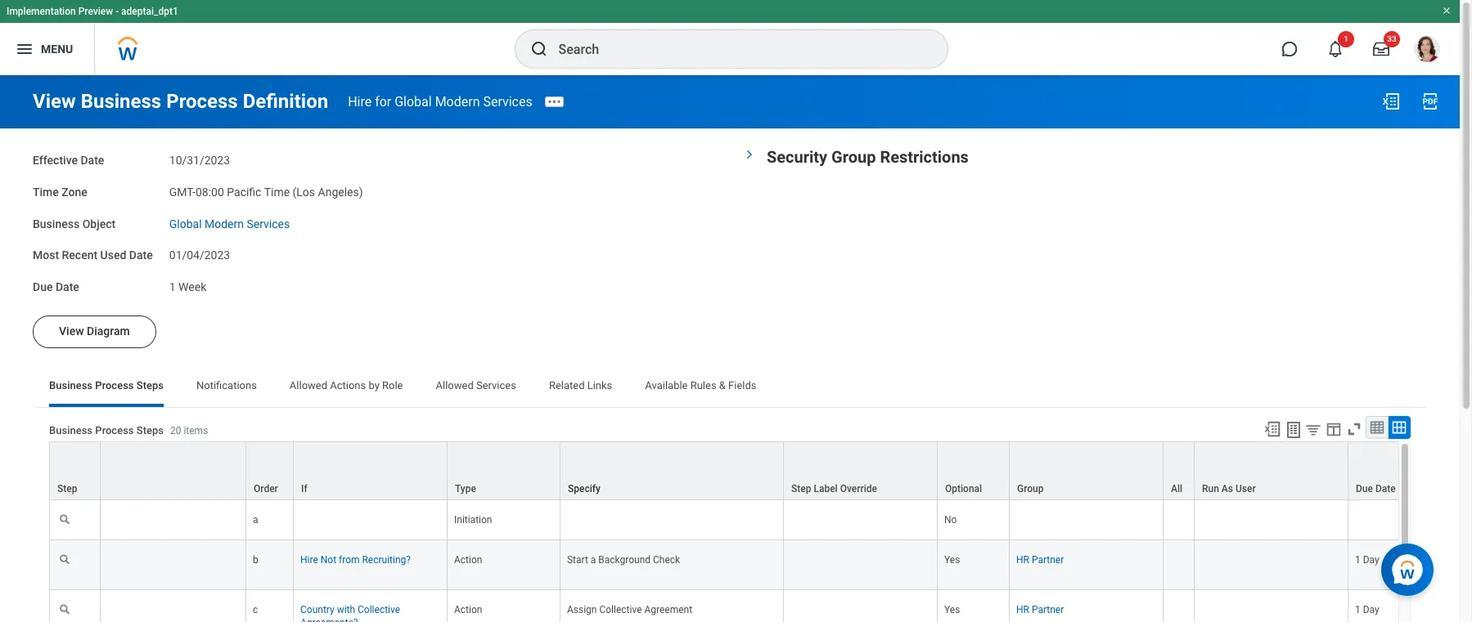 Task type: locate. For each thing, give the bounding box(es) containing it.
profile logan mcneil image
[[1414, 36, 1441, 66]]

1 horizontal spatial a
[[591, 555, 596, 566]]

1 vertical spatial a
[[591, 555, 596, 566]]

modern right for
[[435, 94, 480, 109]]

0 horizontal spatial modern
[[205, 217, 244, 230]]

process
[[166, 90, 238, 113], [95, 380, 134, 392], [95, 425, 134, 437]]

allowed left actions at the bottom left
[[290, 380, 327, 392]]

0 horizontal spatial export to excel image
[[1264, 421, 1282, 439]]

business down view diagram "button"
[[49, 380, 93, 392]]

order button
[[246, 443, 293, 500]]

partner for start a background check
[[1032, 555, 1064, 566]]

1 vertical spatial day
[[1363, 605, 1380, 616]]

1 day element for assign collective agreement
[[1355, 602, 1380, 616]]

1 vertical spatial hr partner
[[1017, 605, 1064, 616]]

start a background check
[[567, 555, 680, 566]]

2 action element from the top
[[454, 602, 482, 616]]

export to excel image left view printable version (pdf) image
[[1382, 92, 1401, 111]]

1 action element from the top
[[454, 552, 482, 566]]

action element for hire not from recruiting?
[[454, 552, 482, 566]]

step label override column header
[[784, 442, 938, 502]]

a right start
[[591, 555, 596, 566]]

(los
[[293, 186, 315, 199]]

0 vertical spatial 1 day
[[1355, 555, 1380, 566]]

cell
[[101, 501, 246, 541], [294, 501, 448, 541], [561, 501, 784, 541], [784, 501, 938, 541], [1010, 501, 1164, 541], [1164, 501, 1195, 541], [1195, 501, 1349, 541], [101, 541, 246, 591], [784, 541, 938, 591], [1164, 541, 1195, 591], [1195, 541, 1349, 591], [101, 591, 246, 623], [784, 591, 938, 623], [1164, 591, 1195, 623], [1195, 591, 1349, 623]]

due date down table icon
[[1356, 484, 1396, 495]]

1 hr from the top
[[1017, 555, 1030, 566]]

2 1 day from the top
[[1355, 605, 1380, 616]]

action element
[[454, 552, 482, 566], [454, 602, 482, 616]]

0 vertical spatial process
[[166, 90, 238, 113]]

2 1 day element from the top
[[1355, 602, 1380, 616]]

row
[[49, 442, 1472, 502], [49, 501, 1472, 541], [49, 541, 1472, 591], [49, 591, 1472, 623]]

effective date element
[[169, 144, 230, 168]]

view left diagram
[[59, 325, 84, 338]]

0 vertical spatial steps
[[137, 380, 164, 392]]

2 vertical spatial process
[[95, 425, 134, 437]]

1 week
[[169, 281, 206, 294]]

0 horizontal spatial time
[[33, 186, 59, 199]]

0 vertical spatial view
[[33, 90, 76, 113]]

due down the fullscreen icon
[[1356, 484, 1373, 495]]

33
[[1388, 34, 1397, 43]]

1 day element
[[1355, 552, 1380, 566], [1355, 602, 1380, 616]]

assign collective agreement element
[[567, 602, 693, 616]]

1 vertical spatial export to excel image
[[1264, 421, 1282, 439]]

1 row from the top
[[49, 442, 1472, 502]]

group inside the group popup button
[[1017, 484, 1044, 495]]

4 row from the top
[[49, 591, 1472, 623]]

toolbar
[[1256, 416, 1411, 442]]

hire
[[348, 94, 372, 109], [300, 555, 318, 566]]

2 hr partner link from the top
[[1017, 602, 1064, 616]]

steps left 20
[[137, 425, 164, 437]]

2 allowed from the left
[[436, 380, 474, 392]]

menu
[[41, 42, 73, 55]]

1 vertical spatial due date
[[1356, 484, 1396, 495]]

1 horizontal spatial export to excel image
[[1382, 92, 1401, 111]]

1 vertical spatial hire
[[300, 555, 318, 566]]

step for step
[[57, 484, 77, 495]]

1 horizontal spatial due
[[1356, 484, 1373, 495]]

run as user column header
[[1195, 442, 1349, 502]]

notifications large image
[[1328, 41, 1344, 57]]

recruiting?
[[362, 555, 411, 566]]

due date inside popup button
[[1356, 484, 1396, 495]]

date down table icon
[[1376, 484, 1396, 495]]

select to filter grid data image
[[1305, 421, 1323, 439]]

gmt-08:00 pacific time (los angeles) element
[[169, 182, 363, 199]]

1 vertical spatial action element
[[454, 602, 482, 616]]

steps
[[137, 380, 164, 392], [137, 425, 164, 437]]

preview
[[78, 6, 113, 17]]

business
[[81, 90, 161, 113], [33, 217, 80, 230], [49, 380, 93, 392], [49, 425, 93, 437]]

1 vertical spatial services
[[247, 217, 290, 230]]

steps up business process steps 20 items
[[137, 380, 164, 392]]

1 horizontal spatial collective
[[600, 605, 642, 616]]

row containing a
[[49, 501, 1472, 541]]

due down most
[[33, 281, 53, 294]]

0 horizontal spatial step
[[57, 484, 77, 495]]

0 vertical spatial hr partner
[[1017, 555, 1064, 566]]

services down search "icon"
[[483, 94, 533, 109]]

2 day from the top
[[1363, 605, 1380, 616]]

close environment banner image
[[1442, 6, 1452, 16]]

services down gmt-08:00 pacific time (los angeles)
[[247, 217, 290, 230]]

effective
[[33, 154, 78, 167]]

step for step label override
[[791, 484, 811, 495]]

0 vertical spatial hr
[[1017, 555, 1030, 566]]

check
[[653, 555, 680, 566]]

gmt-
[[169, 186, 196, 199]]

1 vertical spatial 1 day element
[[1355, 602, 1380, 616]]

due inside popup button
[[1356, 484, 1373, 495]]

view for view business process definition
[[33, 90, 76, 113]]

1 week element
[[169, 277, 206, 294]]

process down business process steps
[[95, 425, 134, 437]]

allowed right role
[[436, 380, 474, 392]]

label
[[814, 484, 838, 495]]

services
[[483, 94, 533, 109], [247, 217, 290, 230], [476, 380, 516, 392]]

row containing c
[[49, 591, 1472, 623]]

1 yes from the top
[[945, 555, 960, 566]]

security group restrictions
[[767, 147, 969, 167]]

hire left for
[[348, 94, 372, 109]]

1 vertical spatial partner
[[1032, 605, 1064, 616]]

1 day for assign collective agreement
[[1355, 605, 1380, 616]]

2 hr from the top
[[1017, 605, 1030, 616]]

2 time from the left
[[264, 186, 290, 199]]

allowed services
[[436, 380, 516, 392]]

process for business process steps
[[95, 380, 134, 392]]

day
[[1363, 555, 1380, 566], [1363, 605, 1380, 616]]

all
[[1171, 484, 1183, 495]]

justify image
[[15, 39, 34, 59]]

0 vertical spatial action
[[454, 555, 482, 566]]

hire left not
[[300, 555, 318, 566]]

0 horizontal spatial hire
[[300, 555, 318, 566]]

0 vertical spatial group
[[832, 147, 876, 167]]

collective inside country with collective agreements?
[[358, 605, 400, 616]]

group column header
[[1010, 442, 1164, 502]]

0 vertical spatial hr partner link
[[1017, 552, 1064, 566]]

action
[[454, 555, 482, 566], [454, 605, 482, 616]]

1 vertical spatial group
[[1017, 484, 1044, 495]]

1 button
[[1318, 31, 1355, 67]]

tab list containing business process steps
[[33, 368, 1427, 407]]

2 yes from the top
[[945, 605, 960, 616]]

2 steps from the top
[[137, 425, 164, 437]]

export to worksheets image
[[1284, 421, 1304, 440]]

1 collective from the left
[[358, 605, 400, 616]]

0 vertical spatial action element
[[454, 552, 482, 566]]

2 partner from the top
[[1032, 605, 1064, 616]]

process for business process steps 20 items
[[95, 425, 134, 437]]

1 vertical spatial steps
[[137, 425, 164, 437]]

view printable version (pdf) image
[[1421, 92, 1441, 111]]

3 row from the top
[[49, 541, 1472, 591]]

hire inside hire not from recruiting? link
[[300, 555, 318, 566]]

1 vertical spatial view
[[59, 325, 84, 338]]

modern down 08:00
[[205, 217, 244, 230]]

business up step "popup button"
[[49, 425, 93, 437]]

country with collective agreements? link
[[300, 602, 400, 623]]

initiation element
[[454, 511, 492, 526]]

1 steps from the top
[[137, 380, 164, 392]]

1 vertical spatial due
[[1356, 484, 1373, 495]]

1 horizontal spatial time
[[264, 186, 290, 199]]

global up most recent used date element
[[169, 217, 202, 230]]

step column header
[[49, 442, 101, 502]]

1 inside 'button'
[[1344, 34, 1349, 43]]

0 horizontal spatial allowed
[[290, 380, 327, 392]]

date up zone
[[81, 154, 104, 167]]

action for country with collective agreements?
[[454, 605, 482, 616]]

1 day
[[1355, 555, 1380, 566], [1355, 605, 1380, 616]]

type
[[455, 484, 476, 495]]

2 row from the top
[[49, 501, 1472, 541]]

1 horizontal spatial step
[[791, 484, 811, 495]]

1 action from the top
[[454, 555, 482, 566]]

2 step from the left
[[791, 484, 811, 495]]

1 horizontal spatial allowed
[[436, 380, 474, 392]]

0 horizontal spatial a
[[253, 515, 258, 526]]

0 horizontal spatial due
[[33, 281, 53, 294]]

date right the used
[[129, 249, 153, 262]]

0 vertical spatial day
[[1363, 555, 1380, 566]]

0 vertical spatial hire
[[348, 94, 372, 109]]

action for hire not from recruiting?
[[454, 555, 482, 566]]

step inside "popup button"
[[57, 484, 77, 495]]

all column header
[[1164, 442, 1195, 502]]

time left '(los'
[[264, 186, 290, 199]]

group right security on the top of the page
[[832, 147, 876, 167]]

1 1 day from the top
[[1355, 555, 1380, 566]]

1 horizontal spatial group
[[1017, 484, 1044, 495]]

1 vertical spatial 1 day
[[1355, 605, 1380, 616]]

pacific
[[227, 186, 261, 199]]

hr partner link for start a background check
[[1017, 552, 1064, 566]]

-
[[116, 6, 119, 17]]

used
[[100, 249, 126, 262]]

steps for business process steps 20 items
[[137, 425, 164, 437]]

business process steps
[[49, 380, 164, 392]]

hr partner link
[[1017, 552, 1064, 566], [1017, 602, 1064, 616]]

related links
[[549, 380, 612, 392]]

2 hr partner from the top
[[1017, 605, 1064, 616]]

inbox large image
[[1373, 41, 1390, 57]]

1 hr partner from the top
[[1017, 555, 1064, 566]]

0 horizontal spatial due date
[[33, 281, 79, 294]]

1
[[1344, 34, 1349, 43], [169, 281, 176, 294], [1355, 555, 1361, 566], [1355, 605, 1361, 616]]

if column header
[[294, 442, 448, 502]]

1 horizontal spatial global
[[395, 94, 432, 109]]

yes
[[945, 555, 960, 566], [945, 605, 960, 616]]

Search Workday  search field
[[559, 31, 914, 67]]

partner
[[1032, 555, 1064, 566], [1032, 605, 1064, 616]]

0 vertical spatial 1 day element
[[1355, 552, 1380, 566]]

1 vertical spatial process
[[95, 380, 134, 392]]

global right for
[[395, 94, 432, 109]]

assign
[[567, 605, 597, 616]]

if button
[[294, 443, 447, 500]]

process up business process steps 20 items
[[95, 380, 134, 392]]

gmt-08:00 pacific time (los angeles)
[[169, 186, 363, 199]]

1 vertical spatial modern
[[205, 217, 244, 230]]

2 action from the top
[[454, 605, 482, 616]]

group button
[[1010, 443, 1163, 500]]

1 hr partner link from the top
[[1017, 552, 1064, 566]]

adeptai_dpt1
[[121, 6, 178, 17]]

0 vertical spatial global
[[395, 94, 432, 109]]

run as user button
[[1195, 443, 1348, 500]]

1 step from the left
[[57, 484, 77, 495]]

day for start a background check
[[1363, 555, 1380, 566]]

due date down most
[[33, 281, 79, 294]]

0 horizontal spatial global
[[169, 217, 202, 230]]

assign collective agreement
[[567, 605, 693, 616]]

row containing step
[[49, 442, 1472, 502]]

view inside view diagram "button"
[[59, 325, 84, 338]]

toolbar inside view business process definition main content
[[1256, 416, 1411, 442]]

user
[[1236, 484, 1256, 495]]

type column header
[[448, 442, 561, 502]]

0 vertical spatial due date
[[33, 281, 79, 294]]

1 partner from the top
[[1032, 555, 1064, 566]]

1 day element for start a background check
[[1355, 552, 1380, 566]]

1 horizontal spatial hire
[[348, 94, 372, 109]]

1 vertical spatial global
[[169, 217, 202, 230]]

role
[[382, 380, 403, 392]]

1 day from the top
[[1363, 555, 1380, 566]]

1 allowed from the left
[[290, 380, 327, 392]]

time left zone
[[33, 186, 59, 199]]

1 vertical spatial yes
[[945, 605, 960, 616]]

1 horizontal spatial due date
[[1356, 484, 1396, 495]]

0 vertical spatial services
[[483, 94, 533, 109]]

export to excel image left export to worksheets 'image'
[[1264, 421, 1282, 439]]

0 horizontal spatial collective
[[358, 605, 400, 616]]

business up effective date
[[81, 90, 161, 113]]

group
[[832, 147, 876, 167], [1017, 484, 1044, 495]]

due
[[33, 281, 53, 294], [1356, 484, 1373, 495]]

collective
[[358, 605, 400, 616], [600, 605, 642, 616]]

allowed
[[290, 380, 327, 392], [436, 380, 474, 392]]

services left related
[[476, 380, 516, 392]]

no
[[945, 515, 957, 526]]

agreement
[[645, 605, 693, 616]]

view down the menu
[[33, 90, 76, 113]]

with
[[337, 605, 355, 616]]

collective right 'with'
[[358, 605, 400, 616]]

0 vertical spatial yes
[[945, 555, 960, 566]]

1 vertical spatial hr partner link
[[1017, 602, 1064, 616]]

background
[[599, 555, 651, 566]]

hr for assign collective agreement
[[1017, 605, 1030, 616]]

1 1 day element from the top
[[1355, 552, 1380, 566]]

date inside popup button
[[1376, 484, 1396, 495]]

business for business process steps
[[49, 380, 93, 392]]

1 vertical spatial hr
[[1017, 605, 1030, 616]]

related
[[549, 380, 585, 392]]

0 vertical spatial export to excel image
[[1382, 92, 1401, 111]]

process up effective date element
[[166, 90, 238, 113]]

step
[[57, 484, 77, 495], [791, 484, 811, 495]]

1 vertical spatial action
[[454, 605, 482, 616]]

view
[[33, 90, 76, 113], [59, 325, 84, 338]]

collective right assign
[[600, 605, 642, 616]]

tab list
[[33, 368, 1427, 407]]

1 horizontal spatial modern
[[435, 94, 480, 109]]

fields
[[729, 380, 757, 392]]

initiation
[[454, 515, 492, 526]]

step inside popup button
[[791, 484, 811, 495]]

a down order
[[253, 515, 258, 526]]

group right optional column header
[[1017, 484, 1044, 495]]

run
[[1202, 484, 1219, 495]]

allowed actions by role
[[290, 380, 403, 392]]

items
[[184, 426, 208, 437]]

export to excel image
[[1382, 92, 1401, 111], [1264, 421, 1282, 439]]

0 vertical spatial partner
[[1032, 555, 1064, 566]]

modern
[[435, 94, 480, 109], [205, 217, 244, 230]]

business down the time zone
[[33, 217, 80, 230]]



Task type: describe. For each thing, give the bounding box(es) containing it.
hr partner for assign collective agreement
[[1017, 605, 1064, 616]]

notifications
[[196, 380, 257, 392]]

type button
[[448, 443, 560, 500]]

hr for start a background check
[[1017, 555, 1030, 566]]

hr partner link for assign collective agreement
[[1017, 602, 1064, 616]]

zone
[[62, 186, 87, 199]]

1 day for start a background check
[[1355, 555, 1380, 566]]

0 vertical spatial modern
[[435, 94, 480, 109]]

time zone
[[33, 186, 87, 199]]

start a background check element
[[567, 552, 680, 566]]

export to excel image for view business process definition
[[1382, 92, 1401, 111]]

partner for assign collective agreement
[[1032, 605, 1064, 616]]

hire for global modern services
[[348, 94, 533, 109]]

business for business object
[[33, 217, 80, 230]]

step label override button
[[784, 443, 937, 500]]

step label override
[[791, 484, 877, 495]]

&
[[719, 380, 726, 392]]

for
[[375, 94, 391, 109]]

business for business process steps 20 items
[[49, 425, 93, 437]]

run as user
[[1202, 484, 1256, 495]]

actions
[[330, 380, 366, 392]]

01/04/2023
[[169, 249, 230, 262]]

20
[[170, 426, 181, 437]]

optional
[[945, 484, 982, 495]]

all button
[[1164, 443, 1194, 500]]

most
[[33, 249, 59, 262]]

global modern services
[[169, 217, 290, 230]]

global inside global modern services link
[[169, 217, 202, 230]]

recent
[[62, 249, 98, 262]]

menu button
[[0, 23, 94, 75]]

implementation preview -   adeptai_dpt1
[[7, 6, 178, 17]]

agreements?
[[300, 618, 358, 623]]

expand table image
[[1391, 420, 1408, 436]]

hr partner for start a background check
[[1017, 555, 1064, 566]]

0 horizontal spatial group
[[832, 147, 876, 167]]

country with collective agreements?
[[300, 605, 400, 623]]

specify
[[568, 484, 601, 495]]

from
[[339, 555, 360, 566]]

hire for hire for global modern services
[[348, 94, 372, 109]]

if
[[301, 484, 307, 495]]

export to excel image for business process steps
[[1264, 421, 1282, 439]]

view diagram
[[59, 325, 130, 338]]

2 vertical spatial services
[[476, 380, 516, 392]]

10/31/2023
[[169, 154, 230, 167]]

table image
[[1369, 420, 1386, 436]]

rules
[[691, 380, 717, 392]]

global modern services link
[[169, 214, 290, 230]]

order
[[254, 484, 278, 495]]

search image
[[529, 39, 549, 59]]

view for view diagram
[[59, 325, 84, 338]]

effective date
[[33, 154, 104, 167]]

yes for assign collective agreement
[[945, 605, 960, 616]]

due date button
[[1349, 443, 1412, 500]]

click to view/edit grid preferences image
[[1325, 421, 1343, 439]]

restrictions
[[880, 147, 969, 167]]

date down recent
[[56, 281, 79, 294]]

business process steps 20 items
[[49, 425, 208, 437]]

allowed for allowed services
[[436, 380, 474, 392]]

definition
[[243, 90, 328, 113]]

2 collective from the left
[[600, 605, 642, 616]]

specify button
[[561, 443, 783, 500]]

hire for hire not from recruiting?
[[300, 555, 318, 566]]

row containing b
[[49, 541, 1472, 591]]

start
[[567, 555, 588, 566]]

chevron down image
[[744, 145, 755, 165]]

business object
[[33, 217, 116, 230]]

1 time from the left
[[33, 186, 59, 199]]

view business process definition
[[33, 90, 328, 113]]

week
[[178, 281, 206, 294]]

0 vertical spatial a
[[253, 515, 258, 526]]

0 vertical spatial due
[[33, 281, 53, 294]]

available rules & fields
[[645, 380, 757, 392]]

day for assign collective agreement
[[1363, 605, 1380, 616]]

angeles)
[[318, 186, 363, 199]]

country
[[300, 605, 334, 616]]

view diagram button
[[33, 316, 156, 348]]

allowed for allowed actions by role
[[290, 380, 327, 392]]

object
[[82, 217, 116, 230]]

yes for start a background check
[[945, 555, 960, 566]]

order column header
[[246, 442, 294, 502]]

c
[[253, 605, 258, 616]]

menu banner
[[0, 0, 1460, 75]]

security group restrictions button
[[767, 147, 969, 167]]

step button
[[50, 443, 100, 500]]

fullscreen image
[[1346, 421, 1364, 439]]

08:00
[[196, 186, 224, 199]]

by
[[369, 380, 380, 392]]

view business process definition main content
[[0, 75, 1472, 623]]

override
[[840, 484, 877, 495]]

hire for global modern services link
[[348, 94, 533, 109]]

diagram
[[87, 325, 130, 338]]

most recent used date
[[33, 249, 153, 262]]

implementation
[[7, 6, 76, 17]]

as
[[1222, 484, 1233, 495]]

action element for country with collective agreements?
[[454, 602, 482, 616]]

a inside start a background check element
[[591, 555, 596, 566]]

most recent used date element
[[169, 239, 230, 264]]

tab list inside view business process definition main content
[[33, 368, 1427, 407]]

security
[[767, 147, 828, 167]]

optional button
[[938, 443, 1009, 500]]

hire not from recruiting?
[[300, 555, 411, 566]]

b
[[253, 555, 258, 566]]

steps for business process steps
[[137, 380, 164, 392]]

optional column header
[[938, 442, 1010, 502]]

links
[[587, 380, 612, 392]]

33 button
[[1364, 31, 1400, 67]]

available
[[645, 380, 688, 392]]

not
[[321, 555, 336, 566]]



Task type: vqa. For each thing, say whether or not it's contained in the screenshot.
"ext link" icon
no



